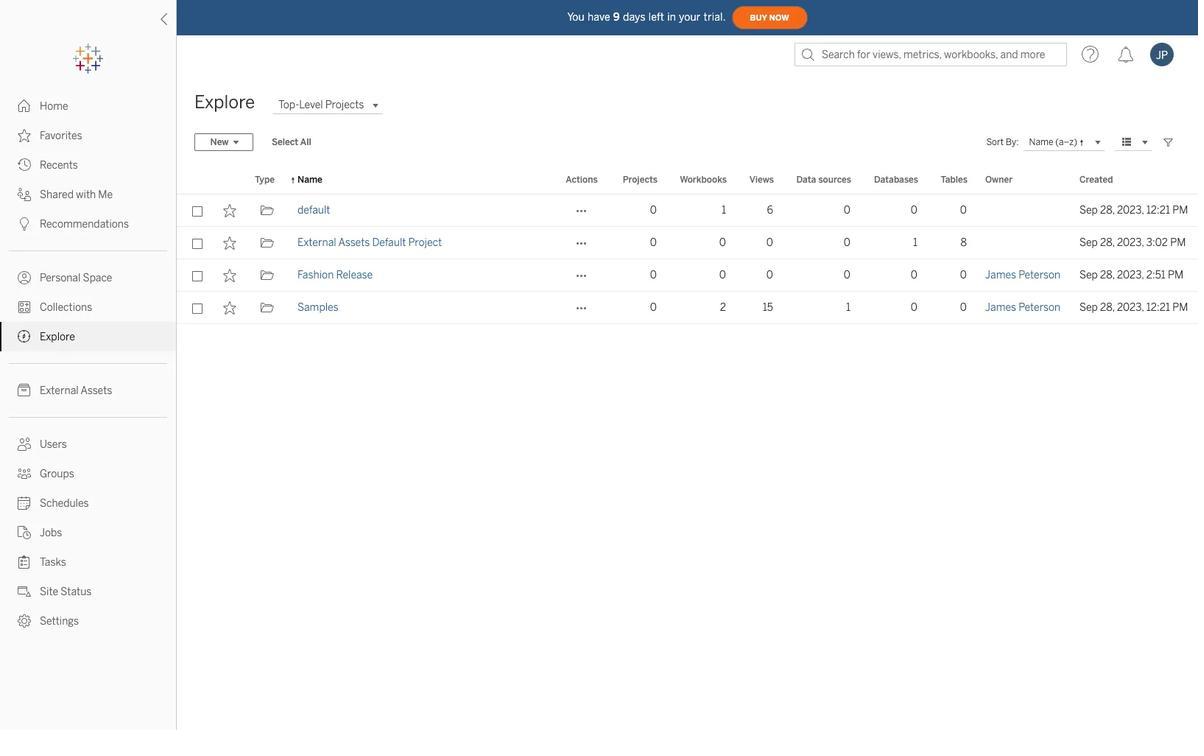 Task type: describe. For each thing, give the bounding box(es) containing it.
Search for views, metrics, workbooks, and more text field
[[795, 43, 1068, 66]]

release
[[336, 269, 373, 281]]

schedules link
[[0, 489, 176, 518]]

collections
[[40, 301, 92, 314]]

select all button
[[262, 133, 321, 151]]

buy now
[[751, 13, 790, 22]]

your
[[679, 11, 701, 23]]

3:02
[[1147, 237, 1169, 249]]

jobs link
[[0, 518, 176, 548]]

settings
[[40, 615, 79, 628]]

sep for default
[[1080, 204, 1099, 217]]

top-level projects
[[279, 99, 364, 111]]

sep 28, 2023, 12:21 pm for 1
[[1080, 301, 1189, 314]]

left
[[649, 11, 665, 23]]

top-
[[279, 99, 299, 111]]

28, for default
[[1101, 204, 1116, 217]]

default
[[372, 237, 406, 249]]

new
[[210, 137, 229, 147]]

by text only_f5he34f image for external assets
[[18, 384, 31, 397]]

15
[[763, 301, 774, 314]]

recents
[[40, 159, 78, 172]]

by text only_f5he34f image for shared with me
[[18, 188, 31, 201]]

days
[[623, 11, 646, 23]]

by text only_f5he34f image for favorites
[[18, 129, 31, 142]]

row containing fashion release
[[177, 259, 1199, 292]]

by text only_f5he34f image for personal space
[[18, 271, 31, 284]]

in
[[668, 11, 677, 23]]

1 vertical spatial 1
[[914, 237, 918, 249]]

0 horizontal spatial 1
[[722, 204, 727, 217]]

groups link
[[0, 459, 176, 489]]

you
[[568, 11, 585, 23]]

by text only_f5he34f image for collections
[[18, 301, 31, 314]]

james peterson for sep 28, 2023, 12:21 pm
[[986, 301, 1061, 314]]

schedules
[[40, 497, 89, 510]]

users
[[40, 438, 67, 451]]

cell for sep 28, 2023, 12:21 pm
[[977, 195, 1071, 227]]

project image for default
[[260, 204, 274, 217]]

pm for default
[[1173, 204, 1189, 217]]

collections link
[[0, 293, 176, 322]]

samples
[[298, 301, 339, 314]]

sep for fashion release
[[1080, 269, 1099, 281]]

by text only_f5he34f image for explore
[[18, 330, 31, 343]]

shared with me link
[[0, 180, 176, 209]]

tables
[[941, 175, 968, 185]]

by:
[[1006, 137, 1020, 147]]

grid containing default
[[177, 167, 1199, 730]]

status
[[61, 586, 92, 598]]

data sources
[[797, 175, 852, 185]]

have
[[588, 11, 611, 23]]

assets for external assets
[[81, 385, 112, 397]]

2023, for samples
[[1118, 301, 1145, 314]]

cell for sep 28, 2023, 3:02 pm
[[977, 227, 1071, 259]]

by text only_f5he34f image for home
[[18, 99, 31, 113]]

james peterson link for sep 28, 2023, 12:21 pm
[[986, 292, 1061, 324]]

default link
[[298, 195, 330, 227]]

2:51
[[1147, 269, 1166, 281]]

databases
[[875, 175, 919, 185]]

views
[[750, 175, 774, 185]]

settings link
[[0, 606, 176, 636]]

explore link
[[0, 322, 176, 351]]

sep 28, 2023, 12:21 pm for 0
[[1080, 204, 1189, 217]]

all
[[300, 137, 311, 147]]

shared
[[40, 189, 74, 201]]

workbooks
[[680, 175, 727, 185]]

by text only_f5he34f image for schedules
[[18, 497, 31, 510]]

james for sep 28, 2023, 2:51 pm
[[986, 269, 1017, 281]]

name for name
[[298, 175, 323, 185]]

row group containing default
[[177, 195, 1199, 324]]

by text only_f5he34f image for users
[[18, 438, 31, 451]]

project image for samples
[[260, 301, 274, 315]]

6
[[767, 204, 774, 217]]

users link
[[0, 430, 176, 459]]

fashion
[[298, 269, 334, 281]]

site status link
[[0, 577, 176, 606]]

by text only_f5he34f image for recents
[[18, 158, 31, 172]]

trial.
[[704, 11, 726, 23]]

sources
[[819, 175, 852, 185]]

home
[[40, 100, 68, 113]]

james for sep 28, 2023, 12:21 pm
[[986, 301, 1017, 314]]

buy
[[751, 13, 768, 22]]

favorites link
[[0, 121, 176, 150]]



Task type: vqa. For each thing, say whether or not it's contained in the screenshot.
Sources
yes



Task type: locate. For each thing, give the bounding box(es) containing it.
1 vertical spatial name
[[298, 175, 323, 185]]

assets inside "link"
[[339, 237, 370, 249]]

sep down sep 28, 2023, 3:02 pm
[[1080, 269, 1099, 281]]

name for name (a–z)
[[1030, 136, 1054, 147]]

2023, down the sep 28, 2023, 2:51 pm
[[1118, 301, 1145, 314]]

1 by text only_f5he34f image from the top
[[18, 99, 31, 113]]

2 by text only_f5he34f image from the top
[[18, 330, 31, 343]]

name inside grid
[[298, 175, 323, 185]]

external inside main navigation. press the up and down arrow keys to access links. 'element'
[[40, 385, 79, 397]]

1 vertical spatial peterson
[[1019, 301, 1061, 314]]

0 horizontal spatial assets
[[81, 385, 112, 397]]

1 by text only_f5he34f image from the top
[[18, 271, 31, 284]]

2 james from the top
[[986, 301, 1017, 314]]

6 by text only_f5he34f image from the top
[[18, 301, 31, 314]]

1 james from the top
[[986, 269, 1017, 281]]

sep for external assets default project
[[1080, 237, 1099, 249]]

1 sep 28, 2023, 12:21 pm from the top
[[1080, 204, 1189, 217]]

assets
[[339, 237, 370, 249], [81, 385, 112, 397]]

0
[[651, 204, 657, 217], [844, 204, 851, 217], [911, 204, 918, 217], [961, 204, 968, 217], [651, 237, 657, 249], [720, 237, 727, 249], [767, 237, 774, 249], [844, 237, 851, 249], [651, 269, 657, 281], [720, 269, 727, 281], [767, 269, 774, 281], [844, 269, 851, 281], [911, 269, 918, 281], [961, 269, 968, 281], [651, 301, 657, 314], [911, 301, 918, 314], [961, 301, 968, 314]]

sort by:
[[987, 137, 1020, 147]]

2 peterson from the top
[[1019, 301, 1061, 314]]

personal space
[[40, 272, 112, 284]]

4 28, from the top
[[1101, 301, 1116, 314]]

0 vertical spatial peterson
[[1019, 269, 1061, 281]]

by text only_f5he34f image for jobs
[[18, 526, 31, 539]]

navigation panel element
[[0, 44, 176, 636]]

3 by text only_f5he34f image from the top
[[18, 384, 31, 397]]

james peterson
[[986, 269, 1061, 281], [986, 301, 1061, 314]]

sep 28, 2023, 12:21 pm
[[1080, 204, 1189, 217], [1080, 301, 1189, 314]]

pm right 2:51
[[1169, 269, 1184, 281]]

2 2023, from the top
[[1118, 237, 1145, 249]]

2 sep 28, 2023, 12:21 pm from the top
[[1080, 301, 1189, 314]]

row containing external assets default project
[[177, 227, 1199, 259]]

new button
[[195, 133, 253, 151]]

by text only_f5he34f image inside tasks link
[[18, 556, 31, 569]]

by text only_f5he34f image for settings
[[18, 615, 31, 628]]

assets for external assets default project
[[339, 237, 370, 249]]

external assets
[[40, 385, 112, 397]]

3 row from the top
[[177, 259, 1199, 292]]

now
[[770, 13, 790, 22]]

2 vertical spatial project image
[[260, 301, 274, 315]]

by text only_f5he34f image for site status
[[18, 585, 31, 598]]

2 by text only_f5he34f image from the top
[[18, 129, 31, 142]]

2 cell from the top
[[977, 227, 1071, 259]]

1 sep from the top
[[1080, 204, 1099, 217]]

2 sep from the top
[[1080, 237, 1099, 249]]

2 james peterson link from the top
[[986, 292, 1061, 324]]

sort
[[987, 137, 1004, 147]]

pm right 3:02
[[1171, 237, 1187, 249]]

0 horizontal spatial projects
[[326, 99, 364, 111]]

by text only_f5he34f image inside 'settings' link
[[18, 615, 31, 628]]

project image
[[260, 269, 274, 282]]

0 vertical spatial james peterson
[[986, 269, 1061, 281]]

2 james peterson from the top
[[986, 301, 1061, 314]]

1 horizontal spatial explore
[[195, 91, 255, 113]]

1 vertical spatial sep 28, 2023, 12:21 pm
[[1080, 301, 1189, 314]]

james peterson link
[[986, 259, 1061, 292], [986, 292, 1061, 324]]

favorites
[[40, 130, 82, 142]]

0 vertical spatial project image
[[260, 204, 274, 217]]

12:21 up 3:02
[[1147, 204, 1171, 217]]

8
[[961, 237, 968, 249]]

by text only_f5he34f image left home
[[18, 99, 31, 113]]

3 2023, from the top
[[1118, 269, 1145, 281]]

7 by text only_f5he34f image from the top
[[18, 467, 31, 480]]

projects inside top-level projects dropdown button
[[326, 99, 364, 111]]

2 project image from the top
[[260, 237, 274, 250]]

(a–z)
[[1056, 136, 1078, 147]]

1 vertical spatial external
[[40, 385, 79, 397]]

sep 28, 2023, 2:51 pm
[[1080, 269, 1184, 281]]

cell right 8
[[977, 227, 1071, 259]]

pm down the sep 28, 2023, 2:51 pm
[[1173, 301, 1189, 314]]

name left the (a–z)
[[1030, 136, 1054, 147]]

28, for external assets default project
[[1101, 237, 1116, 249]]

name (a–z)
[[1030, 136, 1078, 147]]

home link
[[0, 91, 176, 121]]

3 by text only_f5he34f image from the top
[[18, 158, 31, 172]]

james peterson link for sep 28, 2023, 2:51 pm
[[986, 259, 1061, 292]]

by text only_f5he34f image inside "jobs" "link"
[[18, 526, 31, 539]]

explore inside main navigation. press the up and down arrow keys to access links. 'element'
[[40, 331, 75, 343]]

1 vertical spatial 12:21
[[1147, 301, 1171, 314]]

0 vertical spatial sep 28, 2023, 12:21 pm
[[1080, 204, 1189, 217]]

james
[[986, 269, 1017, 281], [986, 301, 1017, 314]]

2 28, from the top
[[1101, 237, 1116, 249]]

fashion release link
[[298, 259, 373, 292]]

1 2023, from the top
[[1118, 204, 1145, 217]]

4 row from the top
[[177, 292, 1199, 324]]

by text only_f5he34f image inside recommendations link
[[18, 217, 31, 231]]

1 vertical spatial james peterson
[[986, 301, 1061, 314]]

2023, up sep 28, 2023, 3:02 pm
[[1118, 204, 1145, 217]]

peterson for sep 28, 2023, 12:21 pm
[[1019, 301, 1061, 314]]

peterson for sep 28, 2023, 2:51 pm
[[1019, 269, 1061, 281]]

project image up project icon
[[260, 237, 274, 250]]

external assets default project link
[[298, 227, 442, 259]]

by text only_f5he34f image left recommendations
[[18, 217, 31, 231]]

6 by text only_f5he34f image from the top
[[18, 556, 31, 569]]

with
[[76, 189, 96, 201]]

by text only_f5he34f image left favorites
[[18, 129, 31, 142]]

2023, for external assets default project
[[1118, 237, 1145, 249]]

top-level projects button
[[273, 96, 383, 114]]

1 cell from the top
[[977, 195, 1071, 227]]

0 horizontal spatial explore
[[40, 331, 75, 343]]

5 by text only_f5he34f image from the top
[[18, 497, 31, 510]]

1 12:21 from the top
[[1147, 204, 1171, 217]]

site
[[40, 586, 58, 598]]

12:21 for 0
[[1147, 204, 1171, 217]]

0 vertical spatial name
[[1030, 136, 1054, 147]]

2 row from the top
[[177, 227, 1199, 259]]

1 horizontal spatial 1
[[847, 301, 851, 314]]

external for external assets
[[40, 385, 79, 397]]

2 12:21 from the top
[[1147, 301, 1171, 314]]

by text only_f5he34f image inside personal space link
[[18, 271, 31, 284]]

0 vertical spatial explore
[[195, 91, 255, 113]]

name up the default
[[298, 175, 323, 185]]

1 vertical spatial james
[[986, 301, 1017, 314]]

grid
[[177, 167, 1199, 730]]

by text only_f5he34f image inside recents link
[[18, 158, 31, 172]]

1 vertical spatial projects
[[623, 175, 658, 185]]

1 horizontal spatial name
[[1030, 136, 1054, 147]]

name (a–z) button
[[1024, 133, 1106, 151]]

12:21 for 1
[[1147, 301, 1171, 314]]

by text only_f5he34f image
[[18, 271, 31, 284], [18, 330, 31, 343], [18, 384, 31, 397], [18, 438, 31, 451], [18, 497, 31, 510], [18, 556, 31, 569], [18, 615, 31, 628]]

me
[[98, 189, 113, 201]]

explore up new popup button
[[195, 91, 255, 113]]

1 project image from the top
[[260, 204, 274, 217]]

0 vertical spatial external
[[298, 237, 337, 249]]

cell
[[977, 195, 1071, 227], [977, 227, 1071, 259]]

1 vertical spatial assets
[[81, 385, 112, 397]]

2 vertical spatial 1
[[847, 301, 851, 314]]

tasks
[[40, 556, 66, 569]]

1 vertical spatial explore
[[40, 331, 75, 343]]

by text only_f5he34f image left the collections
[[18, 301, 31, 314]]

created
[[1080, 175, 1114, 185]]

projects inside grid
[[623, 175, 658, 185]]

select all
[[272, 137, 311, 147]]

1 horizontal spatial projects
[[623, 175, 658, 185]]

8 by text only_f5he34f image from the top
[[18, 526, 31, 539]]

recents link
[[0, 150, 176, 180]]

1 row from the top
[[177, 195, 1199, 227]]

by text only_f5he34f image inside external assets link
[[18, 384, 31, 397]]

2023,
[[1118, 204, 1145, 217], [1118, 237, 1145, 249], [1118, 269, 1145, 281], [1118, 301, 1145, 314]]

name inside dropdown button
[[1030, 136, 1054, 147]]

by text only_f5he34f image inside home link
[[18, 99, 31, 113]]

projects right level
[[326, 99, 364, 111]]

project image down type
[[260, 204, 274, 217]]

pm for samples
[[1173, 301, 1189, 314]]

28, down created
[[1101, 204, 1116, 217]]

external
[[298, 237, 337, 249], [40, 385, 79, 397]]

0 vertical spatial james
[[986, 269, 1017, 281]]

2023, for fashion release
[[1118, 269, 1145, 281]]

sep 28, 2023, 12:21 pm up sep 28, 2023, 3:02 pm
[[1080, 204, 1189, 217]]

28, up the sep 28, 2023, 2:51 pm
[[1101, 237, 1116, 249]]

28, down the sep 28, 2023, 2:51 pm
[[1101, 301, 1116, 314]]

sep down created
[[1080, 204, 1099, 217]]

type
[[255, 175, 275, 185]]

2 horizontal spatial 1
[[914, 237, 918, 249]]

row
[[177, 195, 1199, 227], [177, 227, 1199, 259], [177, 259, 1199, 292], [177, 292, 1199, 324]]

0 horizontal spatial external
[[40, 385, 79, 397]]

4 by text only_f5he34f image from the top
[[18, 438, 31, 451]]

by text only_f5he34f image
[[18, 99, 31, 113], [18, 129, 31, 142], [18, 158, 31, 172], [18, 188, 31, 201], [18, 217, 31, 231], [18, 301, 31, 314], [18, 467, 31, 480], [18, 526, 31, 539], [18, 585, 31, 598]]

assets up the release
[[339, 237, 370, 249]]

external up users
[[40, 385, 79, 397]]

site status
[[40, 586, 92, 598]]

2023, left 2:51
[[1118, 269, 1145, 281]]

0 vertical spatial 12:21
[[1147, 204, 1171, 217]]

row containing samples
[[177, 292, 1199, 324]]

project
[[409, 237, 442, 249]]

7 by text only_f5he34f image from the top
[[18, 615, 31, 628]]

by text only_f5he34f image left recents in the top of the page
[[18, 158, 31, 172]]

by text only_f5he34f image inside users link
[[18, 438, 31, 451]]

project image down project icon
[[260, 301, 274, 315]]

by text only_f5he34f image inside schedules link
[[18, 497, 31, 510]]

james peterson for sep 28, 2023, 2:51 pm
[[986, 269, 1061, 281]]

select
[[272, 137, 299, 147]]

9 by text only_f5he34f image from the top
[[18, 585, 31, 598]]

recommendations
[[40, 218, 129, 231]]

projects right actions
[[623, 175, 658, 185]]

owner
[[986, 175, 1013, 185]]

assets up users link
[[81, 385, 112, 397]]

12:21
[[1147, 204, 1171, 217], [1147, 301, 1171, 314]]

groups
[[40, 468, 74, 480]]

project image
[[260, 204, 274, 217], [260, 237, 274, 250], [260, 301, 274, 315]]

2023, for default
[[1118, 204, 1145, 217]]

sep up the sep 28, 2023, 2:51 pm
[[1080, 237, 1099, 249]]

main navigation. press the up and down arrow keys to access links. element
[[0, 91, 176, 636]]

0 vertical spatial assets
[[339, 237, 370, 249]]

by text only_f5he34f image left shared
[[18, 188, 31, 201]]

external for external assets default project
[[298, 237, 337, 249]]

1 vertical spatial project image
[[260, 237, 274, 250]]

9
[[614, 11, 620, 23]]

pm
[[1173, 204, 1189, 217], [1171, 237, 1187, 249], [1169, 269, 1184, 281], [1173, 301, 1189, 314]]

1 james peterson link from the top
[[986, 259, 1061, 292]]

4 by text only_f5he34f image from the top
[[18, 188, 31, 201]]

2
[[721, 301, 727, 314]]

sep 28, 2023, 3:02 pm
[[1080, 237, 1187, 249]]

list view image
[[1121, 136, 1134, 149]]

sep 28, 2023, 12:21 pm down the sep 28, 2023, 2:51 pm
[[1080, 301, 1189, 314]]

28, for samples
[[1101, 301, 1116, 314]]

by text only_f5he34f image inside "collections" link
[[18, 301, 31, 314]]

pm for external assets default project
[[1171, 237, 1187, 249]]

assets inside main navigation. press the up and down arrow keys to access links. 'element'
[[81, 385, 112, 397]]

row group
[[177, 195, 1199, 324]]

12:21 down 2:51
[[1147, 301, 1171, 314]]

external inside "link"
[[298, 237, 337, 249]]

1 peterson from the top
[[1019, 269, 1061, 281]]

1 28, from the top
[[1101, 204, 1116, 217]]

3 28, from the top
[[1101, 269, 1116, 281]]

space
[[83, 272, 112, 284]]

28, for fashion release
[[1101, 269, 1116, 281]]

4 sep from the top
[[1080, 301, 1099, 314]]

3 project image from the top
[[260, 301, 274, 315]]

tasks link
[[0, 548, 176, 577]]

you have 9 days left in your trial.
[[568, 11, 726, 23]]

0 horizontal spatial name
[[298, 175, 323, 185]]

5 by text only_f5he34f image from the top
[[18, 217, 31, 231]]

actions
[[566, 175, 598, 185]]

1 james peterson from the top
[[986, 269, 1061, 281]]

2023, left 3:02
[[1118, 237, 1145, 249]]

by text only_f5he34f image for tasks
[[18, 556, 31, 569]]

shared with me
[[40, 189, 113, 201]]

pm for fashion release
[[1169, 269, 1184, 281]]

sep
[[1080, 204, 1099, 217], [1080, 237, 1099, 249], [1080, 269, 1099, 281], [1080, 301, 1099, 314]]

by text only_f5he34f image left jobs
[[18, 526, 31, 539]]

buy now button
[[732, 6, 808, 29]]

jobs
[[40, 527, 62, 539]]

sep down the sep 28, 2023, 2:51 pm
[[1080, 301, 1099, 314]]

0 vertical spatial 1
[[722, 204, 727, 217]]

1 horizontal spatial assets
[[339, 237, 370, 249]]

by text only_f5he34f image for recommendations
[[18, 217, 31, 231]]

explore down the collections
[[40, 331, 75, 343]]

cell down owner on the top right
[[977, 195, 1071, 227]]

peterson
[[1019, 269, 1061, 281], [1019, 301, 1061, 314]]

project image for external assets default project
[[260, 237, 274, 250]]

3 sep from the top
[[1080, 269, 1099, 281]]

by text only_f5he34f image inside "shared with me" link
[[18, 188, 31, 201]]

pm up sep 28, 2023, 3:02 pm
[[1173, 204, 1189, 217]]

by text only_f5he34f image for groups
[[18, 467, 31, 480]]

by text only_f5he34f image inside explore link
[[18, 330, 31, 343]]

by text only_f5he34f image left the groups
[[18, 467, 31, 480]]

external down default link
[[298, 237, 337, 249]]

samples link
[[298, 292, 339, 324]]

personal space link
[[0, 263, 176, 293]]

by text only_f5he34f image inside favorites link
[[18, 129, 31, 142]]

default
[[298, 204, 330, 217]]

fashion release
[[298, 269, 373, 281]]

external assets default project
[[298, 237, 442, 249]]

by text only_f5he34f image left site
[[18, 585, 31, 598]]

sep for samples
[[1080, 301, 1099, 314]]

recommendations link
[[0, 209, 176, 239]]

external assets link
[[0, 376, 176, 405]]

by text only_f5he34f image inside site status link
[[18, 585, 31, 598]]

data
[[797, 175, 817, 185]]

4 2023, from the top
[[1118, 301, 1145, 314]]

1 horizontal spatial external
[[298, 237, 337, 249]]

1
[[722, 204, 727, 217], [914, 237, 918, 249], [847, 301, 851, 314]]

level
[[299, 99, 323, 111]]

by text only_f5he34f image inside groups link
[[18, 467, 31, 480]]

28, down sep 28, 2023, 3:02 pm
[[1101, 269, 1116, 281]]

personal
[[40, 272, 81, 284]]

0 vertical spatial projects
[[326, 99, 364, 111]]

28,
[[1101, 204, 1116, 217], [1101, 237, 1116, 249], [1101, 269, 1116, 281], [1101, 301, 1116, 314]]

row containing default
[[177, 195, 1199, 227]]



